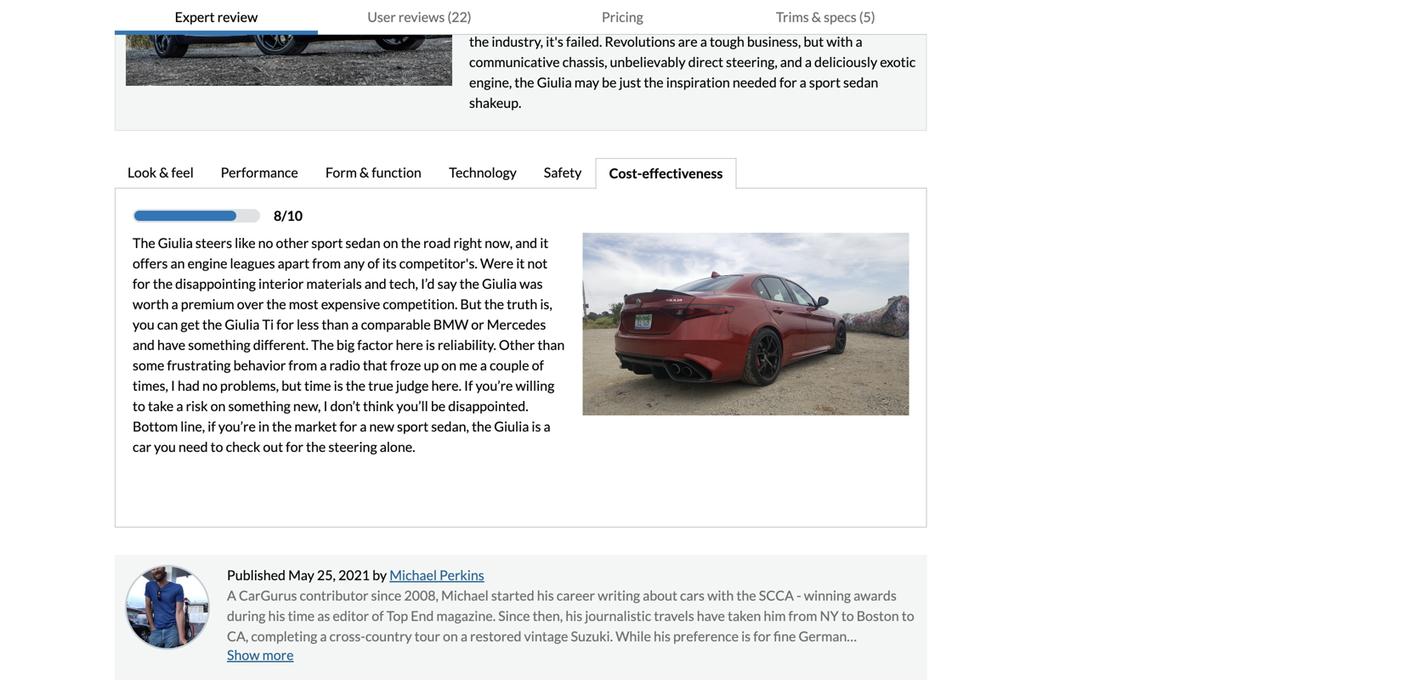 Task type: locate. For each thing, give the bounding box(es) containing it.
it up the not on the left
[[540, 235, 548, 251]]

2 horizontal spatial -
[[797, 587, 801, 604]]

of down automobile
[[625, 669, 637, 686]]

giulia
[[158, 235, 193, 251], [482, 275, 517, 292], [225, 316, 260, 333], [494, 418, 529, 435]]

1 vertical spatial michael
[[441, 587, 489, 604]]

a left radio
[[320, 357, 327, 374]]

(22)
[[447, 9, 471, 25]]

the up offers
[[133, 235, 155, 251]]

1 vertical spatial the
[[311, 337, 334, 353]]

giulia down the were
[[482, 275, 517, 292]]

his left the first
[[572, 649, 589, 665]]

on up its
[[383, 235, 398, 251]]

in up out
[[258, 418, 269, 435]]

country
[[365, 628, 412, 645]]

from up but
[[288, 357, 317, 374]]

time left as
[[288, 608, 315, 624]]

1 vertical spatial i
[[323, 398, 328, 414]]

was
[[519, 275, 543, 292]]

restored
[[470, 628, 521, 645]]

- right afford
[[564, 649, 569, 665]]

right
[[453, 235, 482, 251]]

giulia up an at the top left of page
[[158, 235, 193, 251]]

couple
[[490, 357, 529, 374]]

1 vertical spatial tab list
[[115, 158, 927, 190]]

tab list containing expert review
[[115, 0, 927, 35]]

no right like
[[258, 235, 273, 251]]

0 vertical spatial than
[[322, 316, 349, 333]]

is inside a cargurus contributor since 2008, michael started his career writing about cars with the scca - winning awards during his time as editor of top end magazine. since then, his journalistic travels have taken him from ny to boston to ca, completing a cross-country tour on a restored vintage suzuki. while his preference is for fine german automobiles - and the extra leg room they so often afford - his first automobile memories center around impromptu mustang vs. corvette races down the local highway, in the backseat of his father's latest acquisition.
[[741, 628, 751, 645]]

show more button
[[227, 647, 294, 664]]

perkins
[[439, 567, 484, 584]]

for right ti on the top
[[276, 316, 294, 333]]

had
[[178, 377, 200, 394]]

you down bottom
[[154, 439, 176, 455]]

1 horizontal spatial in
[[533, 669, 544, 686]]

winning
[[804, 587, 851, 604]]

different.
[[253, 337, 309, 353]]

from
[[312, 255, 341, 272], [288, 357, 317, 374], [788, 608, 817, 624]]

0 horizontal spatial the
[[133, 235, 155, 251]]

look & feel tab
[[115, 158, 208, 190]]

market
[[294, 418, 337, 435]]

to
[[133, 398, 145, 414], [211, 439, 223, 455], [841, 608, 854, 624], [902, 608, 914, 624]]

1 tab list from the top
[[115, 0, 927, 35]]

that
[[363, 357, 387, 374]]

show more
[[227, 647, 294, 664]]

0 vertical spatial tab list
[[115, 0, 927, 35]]

michael up magazine.
[[441, 587, 489, 604]]

over
[[237, 296, 264, 312]]

1 vertical spatial no
[[202, 377, 217, 394]]

materials
[[306, 275, 362, 292]]

cost-
[[609, 165, 642, 182]]

were
[[480, 255, 514, 272]]

michael perkins automotive journalist image
[[125, 565, 210, 650]]

form & function
[[325, 164, 421, 181]]

1 horizontal spatial no
[[258, 235, 273, 251]]

reviews
[[398, 9, 445, 25]]

can
[[157, 316, 178, 333]]

1 horizontal spatial than
[[538, 337, 565, 353]]

trims & specs (5)
[[776, 9, 875, 25]]

1 horizontal spatial have
[[697, 608, 725, 624]]

1 vertical spatial sport
[[397, 418, 429, 435]]

michael up 2008,
[[389, 567, 437, 584]]

and up the corvette
[[310, 649, 332, 665]]

the up but
[[460, 275, 479, 292]]

& for form
[[359, 164, 369, 181]]

you down worth
[[133, 316, 155, 333]]

latest
[[708, 669, 741, 686]]

in down afford
[[533, 669, 544, 686]]

0 horizontal spatial it
[[516, 255, 525, 272]]

not
[[527, 255, 548, 272]]

8 / 10
[[274, 207, 303, 224]]

corvette
[[300, 669, 354, 686]]

& right 'form'
[[359, 164, 369, 181]]

1 vertical spatial it
[[516, 255, 525, 272]]

0 vertical spatial you're
[[476, 377, 513, 394]]

tab panel
[[115, 188, 927, 528]]

have inside a cargurus contributor since 2008, michael started his career writing about cars with the scca - winning awards during his time as editor of top end magazine. since then, his journalistic travels have taken him from ny to boston to ca, completing a cross-country tour on a restored vintage suzuki. while his preference is for fine german automobiles - and the extra leg room they so often afford - his first automobile memories center around impromptu mustang vs. corvette races down the local highway, in the backseat of his father's latest acquisition.
[[697, 608, 725, 624]]

a down expensive
[[351, 316, 358, 333]]

on up they
[[443, 628, 458, 645]]

and inside a cargurus contributor since 2008, michael started his career writing about cars with the scca - winning awards during his time as editor of top end magazine. since then, his journalistic travels have taken him from ny to boston to ca, completing a cross-country tour on a restored vintage suzuki. while his preference is for fine german automobiles - and the extra leg room they so often afford - his first automobile memories center around impromptu mustang vs. corvette races down the local highway, in the backseat of his father's latest acquisition.
[[310, 649, 332, 665]]

road
[[423, 235, 451, 251]]

cargurus
[[239, 587, 297, 604]]

1 horizontal spatial &
[[359, 164, 369, 181]]

more
[[262, 647, 294, 664]]

magazine.
[[436, 608, 496, 624]]

its
[[382, 255, 397, 272]]

from up materials
[[312, 255, 341, 272]]

his up then,
[[537, 587, 554, 604]]

something down "problems,"
[[228, 398, 291, 414]]

0 vertical spatial time
[[304, 377, 331, 394]]

the left big
[[311, 337, 334, 353]]

no right had
[[202, 377, 217, 394]]

for up center
[[753, 628, 771, 645]]

& inside look & feel tab
[[159, 164, 169, 181]]

with
[[707, 587, 734, 604]]

- right scca
[[797, 587, 801, 604]]

than right other
[[538, 337, 565, 353]]

interior
[[258, 275, 304, 292]]

0 vertical spatial it
[[540, 235, 548, 251]]

and down its
[[364, 275, 386, 292]]

1 vertical spatial you
[[154, 439, 176, 455]]

you're up disappointed.
[[476, 377, 513, 394]]

in
[[258, 418, 269, 435], [533, 669, 544, 686]]

0 horizontal spatial have
[[157, 337, 185, 353]]

the up don't
[[346, 377, 366, 394]]

sport down you'll
[[397, 418, 429, 435]]

0 horizontal spatial you're
[[218, 418, 256, 435]]

0 horizontal spatial &
[[159, 164, 169, 181]]

time inside the giulia steers like no other sport sedan on the road right now, and it offers an engine leagues apart from any of its competitor's. were it not for the disappointing interior materials and tech, i'd say the giulia was worth a premium over the most expensive competition. but the truth is, you can get the giulia ti for less than a comparable bmw or mercedes and have something different. the big factor here is reliability. other than some frustrating behavior from a radio that froze up on me a couple of times, i had no problems, but time is the true judge here. if you're willing to take a risk on something new, i don't think you'll be disappointed. bottom line, if you're in the market for a new sport sedan, the giulia is a car you need to check out for the steering alone.
[[304, 377, 331, 394]]

something up frustrating on the bottom left
[[188, 337, 250, 353]]

i right new,
[[323, 398, 328, 414]]

2017 alfa romeo giulia test drive review summaryimage image
[[126, 0, 452, 86]]

times,
[[133, 377, 168, 394]]

a left risk on the bottom left of the page
[[176, 398, 183, 414]]

form
[[325, 164, 357, 181]]

1 horizontal spatial it
[[540, 235, 548, 251]]

a up can
[[171, 296, 178, 312]]

safety tab
[[531, 158, 596, 190]]

- right more
[[303, 649, 308, 665]]

is,
[[540, 296, 552, 312]]

1 vertical spatial in
[[533, 669, 544, 686]]

career
[[557, 587, 595, 604]]

from left ny
[[788, 608, 817, 624]]

true
[[368, 377, 393, 394]]

the down interior
[[266, 296, 286, 312]]

technology tab
[[436, 158, 531, 190]]

problems,
[[220, 377, 279, 394]]

if
[[464, 377, 473, 394]]

expensive
[[321, 296, 380, 312]]

a down as
[[320, 628, 327, 645]]

&
[[812, 9, 821, 25], [159, 164, 169, 181], [359, 164, 369, 181]]

than up big
[[322, 316, 349, 333]]

and
[[515, 235, 537, 251], [364, 275, 386, 292], [133, 337, 155, 353], [310, 649, 332, 665]]

alone.
[[380, 439, 415, 455]]

memories
[[688, 649, 747, 665]]

you're up check
[[218, 418, 256, 435]]

0 vertical spatial no
[[258, 235, 273, 251]]

froze
[[390, 357, 421, 374]]

may
[[288, 567, 314, 584]]

michael perkins link
[[389, 567, 484, 584]]

(5)
[[859, 9, 875, 25]]

0 vertical spatial in
[[258, 418, 269, 435]]

offers
[[133, 255, 168, 272]]

time up new,
[[304, 377, 331, 394]]

/
[[282, 207, 287, 224]]

performance tab
[[208, 158, 313, 190]]

form & function tab
[[313, 158, 436, 190]]

1 vertical spatial have
[[697, 608, 725, 624]]

8
[[274, 207, 282, 224]]

on right risk on the bottom left of the page
[[210, 398, 226, 414]]

i
[[171, 377, 175, 394], [323, 398, 328, 414]]

disappointing
[[175, 275, 256, 292]]

sedan
[[345, 235, 381, 251]]

during
[[227, 608, 266, 624]]

& for trims
[[812, 9, 821, 25]]

0 horizontal spatial i
[[171, 377, 175, 394]]

less
[[297, 316, 319, 333]]

boston
[[857, 608, 899, 624]]

1 horizontal spatial i
[[323, 398, 328, 414]]

afford
[[525, 649, 562, 665]]

judge
[[396, 377, 429, 394]]

sport right other
[[311, 235, 343, 251]]

have down can
[[157, 337, 185, 353]]

i left had
[[171, 377, 175, 394]]

here
[[396, 337, 423, 353]]

it left the not on the left
[[516, 255, 525, 272]]

tech,
[[389, 275, 418, 292]]

1 vertical spatial time
[[288, 608, 315, 624]]

0 horizontal spatial sport
[[311, 235, 343, 251]]

2 horizontal spatial &
[[812, 9, 821, 25]]

0 horizontal spatial michael
[[389, 567, 437, 584]]

his down career
[[565, 608, 582, 624]]

tab list containing look & feel
[[115, 158, 927, 190]]

for down offers
[[133, 275, 150, 292]]

the down 'room'
[[426, 669, 446, 686]]

michael for started
[[441, 587, 489, 604]]

look & feel
[[128, 164, 194, 181]]

2 vertical spatial from
[[788, 608, 817, 624]]

0 horizontal spatial than
[[322, 316, 349, 333]]

they
[[445, 649, 472, 665]]

on right up
[[441, 357, 457, 374]]

check
[[226, 439, 260, 455]]

of up "willing"
[[532, 357, 544, 374]]

& left feel in the top left of the page
[[159, 164, 169, 181]]

0 vertical spatial the
[[133, 235, 155, 251]]

michael
[[389, 567, 437, 584], [441, 587, 489, 604]]

the down market
[[306, 439, 326, 455]]

is down taken
[[741, 628, 751, 645]]

0 horizontal spatial in
[[258, 418, 269, 435]]

sport
[[311, 235, 343, 251], [397, 418, 429, 435]]

2 tab list from the top
[[115, 158, 927, 190]]

0 vertical spatial michael
[[389, 567, 437, 584]]

cost-effectiveness tab
[[596, 158, 736, 190]]

10
[[287, 207, 303, 224]]

don't
[[330, 398, 360, 414]]

top
[[386, 608, 408, 624]]

tab list
[[115, 0, 927, 35], [115, 158, 927, 190]]

& left the specs
[[812, 9, 821, 25]]

the
[[133, 235, 155, 251], [311, 337, 334, 353]]

michael inside a cargurus contributor since 2008, michael started his career writing about cars with the scca - winning awards during his time as editor of top end magazine. since then, his journalistic travels have taken him from ny to boston to ca, completing a cross-country tour on a restored vintage suzuki. while his preference is for fine german automobiles - and the extra leg room they so often afford - his first automobile memories center around impromptu mustang vs. corvette races down the local highway, in the backseat of his father's latest acquisition.
[[441, 587, 489, 604]]

& inside form & function tab
[[359, 164, 369, 181]]

michael for perkins
[[389, 567, 437, 584]]

steering
[[328, 439, 377, 455]]

some
[[133, 357, 164, 374]]

1 horizontal spatial you're
[[476, 377, 513, 394]]

0 vertical spatial i
[[171, 377, 175, 394]]

1 vertical spatial from
[[288, 357, 317, 374]]

have up preference
[[697, 608, 725, 624]]

1 vertical spatial than
[[538, 337, 565, 353]]

0 vertical spatial have
[[157, 337, 185, 353]]

1 horizontal spatial michael
[[441, 587, 489, 604]]

& inside 'trims & specs (5)' tab
[[812, 9, 821, 25]]

worth
[[133, 296, 169, 312]]



Task type: describe. For each thing, give the bounding box(es) containing it.
0 vertical spatial you
[[133, 316, 155, 333]]

acquisition.
[[744, 669, 812, 686]]

if
[[208, 418, 216, 435]]

the giulia steers like no other sport sedan on the road right now, and it offers an engine leagues apart from any of its competitor's. were it not for the disappointing interior materials and tech, i'd say the giulia was worth a premium over the most expensive competition. but the truth is, you can get the giulia ti for less than a comparable bmw or mercedes and have something different. the big factor here is reliability. other than some frustrating behavior from a radio that froze up on me a couple of times, i had no problems, but time is the true judge here. if you're willing to take a risk on something new, i don't think you'll be disappointed. bottom line, if you're in the market for a new sport sedan, the giulia is a car you need to check out for the steering alone.
[[133, 235, 565, 455]]

of left top
[[372, 608, 384, 624]]

2021
[[338, 567, 370, 584]]

0 vertical spatial sport
[[311, 235, 343, 251]]

and up the not on the left
[[515, 235, 537, 251]]

1 vertical spatial something
[[228, 398, 291, 414]]

and up some
[[133, 337, 155, 353]]

an
[[170, 255, 185, 272]]

need
[[178, 439, 208, 455]]

automobile
[[618, 649, 686, 665]]

a down "willing"
[[544, 418, 551, 435]]

apart
[[278, 255, 310, 272]]

german
[[799, 628, 847, 645]]

factor
[[357, 337, 393, 353]]

contributor
[[300, 587, 368, 604]]

2017 alfa romeo giulia test drive review costeffectivenessimage image
[[583, 233, 909, 416]]

new,
[[293, 398, 321, 414]]

ca,
[[227, 628, 248, 645]]

local
[[449, 669, 477, 686]]

the up taken
[[736, 587, 756, 604]]

other
[[499, 337, 535, 353]]

him
[[764, 608, 786, 624]]

1 horizontal spatial the
[[311, 337, 334, 353]]

in inside a cargurus contributor since 2008, michael started his career writing about cars with the scca - winning awards during his time as editor of top end magazine. since then, his journalistic travels have taken him from ny to boston to ca, completing a cross-country tour on a restored vintage suzuki. while his preference is for fine german automobiles - and the extra leg room they so often afford - his first automobile memories center around impromptu mustang vs. corvette races down the local highway, in the backseat of his father's latest acquisition.
[[533, 669, 544, 686]]

feel
[[171, 164, 194, 181]]

0 vertical spatial from
[[312, 255, 341, 272]]

here.
[[431, 377, 462, 394]]

for inside a cargurus contributor since 2008, michael started his career writing about cars with the scca - winning awards during his time as editor of top end magazine. since then, his journalistic travels have taken him from ny to boston to ca, completing a cross-country tour on a restored vintage suzuki. while his preference is for fine german automobiles - and the extra leg room they so often afford - his first automobile memories center around impromptu mustang vs. corvette races down the local highway, in the backseat of his father's latest acquisition.
[[753, 628, 771, 645]]

about
[[643, 587, 677, 604]]

a left new on the left of the page
[[360, 418, 367, 435]]

get
[[181, 316, 200, 333]]

the up out
[[272, 418, 292, 435]]

time inside a cargurus contributor since 2008, michael started his career writing about cars with the scca - winning awards during his time as editor of top end magazine. since then, his journalistic travels have taken him from ny to boston to ca, completing a cross-country tour on a restored vintage suzuki. while his preference is for fine german automobiles - and the extra leg room they so often afford - his first automobile memories center around impromptu mustang vs. corvette races down the local highway, in the backseat of his father's latest acquisition.
[[288, 608, 315, 624]]

me
[[459, 357, 477, 374]]

so
[[475, 649, 488, 665]]

down
[[391, 669, 424, 686]]

tour
[[415, 628, 440, 645]]

the up worth
[[153, 275, 173, 292]]

the down cross- on the bottom
[[335, 649, 355, 665]]

most
[[289, 296, 318, 312]]

published may 25, 2021 by michael perkins
[[227, 567, 484, 584]]

suzuki.
[[571, 628, 613, 645]]

comparable
[[361, 316, 431, 333]]

radio
[[329, 357, 360, 374]]

leg
[[391, 649, 408, 665]]

preference
[[673, 628, 739, 645]]

his up automobile
[[654, 628, 671, 645]]

you'll
[[396, 398, 428, 414]]

behavior
[[233, 357, 286, 374]]

cars
[[680, 587, 705, 604]]

for down don't
[[339, 418, 357, 435]]

trims & specs (5) tab
[[724, 0, 927, 35]]

1 vertical spatial you're
[[218, 418, 256, 435]]

impromptu
[[837, 649, 903, 665]]

to right boston
[[902, 608, 914, 624]]

have inside the giulia steers like no other sport sedan on the road right now, and it offers an engine leagues apart from any of its competitor's. were it not for the disappointing interior materials and tech, i'd say the giulia was worth a premium over the most expensive competition. but the truth is, you can get the giulia ti for less than a comparable bmw or mercedes and have something different. the big factor here is reliability. other than some frustrating behavior from a radio that froze up on me a couple of times, i had no problems, but time is the true judge here. if you're willing to take a risk on something new, i don't think you'll be disappointed. bottom line, if you're in the market for a new sport sedan, the giulia is a car you need to check out for the steering alone.
[[157, 337, 185, 353]]

center
[[750, 649, 789, 665]]

end
[[411, 608, 434, 624]]

competitor's.
[[399, 255, 478, 272]]

tab panel containing 8
[[115, 188, 927, 528]]

scca
[[759, 587, 794, 604]]

highway,
[[479, 669, 531, 686]]

mustang
[[227, 669, 279, 686]]

any
[[344, 255, 365, 272]]

0 horizontal spatial no
[[202, 377, 217, 394]]

for right out
[[286, 439, 303, 455]]

vs.
[[282, 669, 298, 686]]

25,
[[317, 567, 336, 584]]

frustrating
[[167, 357, 231, 374]]

but
[[281, 377, 302, 394]]

0 vertical spatial something
[[188, 337, 250, 353]]

user
[[367, 9, 396, 25]]

around
[[791, 649, 834, 665]]

to down 'if'
[[211, 439, 223, 455]]

specs
[[824, 9, 857, 25]]

his down automobile
[[640, 669, 657, 686]]

extra
[[357, 649, 388, 665]]

effectiveness
[[642, 165, 723, 182]]

is up up
[[426, 337, 435, 353]]

the right but
[[484, 296, 504, 312]]

on inside a cargurus contributor since 2008, michael started his career writing about cars with the scca - winning awards during his time as editor of top end magazine. since then, his journalistic travels have taken him from ny to boston to ca, completing a cross-country tour on a restored vintage suzuki. while his preference is for fine german automobiles - and the extra leg room they so often afford - his first automobile memories center around impromptu mustang vs. corvette races down the local highway, in the backseat of his father's latest acquisition.
[[443, 628, 458, 645]]

while
[[615, 628, 651, 645]]

premium
[[181, 296, 234, 312]]

up
[[424, 357, 439, 374]]

room
[[411, 649, 443, 665]]

user reviews (22) tab
[[318, 0, 521, 35]]

to left take
[[133, 398, 145, 414]]

is down radio
[[334, 377, 343, 394]]

cross-
[[329, 628, 365, 645]]

the left road
[[401, 235, 421, 251]]

engine
[[188, 255, 227, 272]]

bottom
[[133, 418, 178, 435]]

think
[[363, 398, 394, 414]]

since
[[371, 587, 401, 604]]

awards
[[854, 587, 897, 604]]

1 horizontal spatial -
[[564, 649, 569, 665]]

sedan,
[[431, 418, 469, 435]]

a down magazine.
[[461, 628, 467, 645]]

bmw
[[433, 316, 469, 333]]

like
[[235, 235, 255, 251]]

is down "willing"
[[532, 418, 541, 435]]

a right "me"
[[480, 357, 487, 374]]

the down premium
[[202, 316, 222, 333]]

expert review
[[175, 9, 258, 25]]

1 horizontal spatial sport
[[397, 418, 429, 435]]

from inside a cargurus contributor since 2008, michael started his career writing about cars with the scca - winning awards during his time as editor of top end magazine. since then, his journalistic travels have taken him from ny to boston to ca, completing a cross-country tour on a restored vintage suzuki. while his preference is for fine german automobiles - and the extra leg room they so often afford - his first automobile memories center around impromptu mustang vs. corvette races down the local highway, in the backseat of his father's latest acquisition.
[[788, 608, 817, 624]]

his up completing
[[268, 608, 285, 624]]

often
[[491, 649, 523, 665]]

say
[[437, 275, 457, 292]]

the down disappointed.
[[472, 418, 491, 435]]

in inside the giulia steers like no other sport sedan on the road right now, and it offers an engine leagues apart from any of its competitor's. were it not for the disappointing interior materials and tech, i'd say the giulia was worth a premium over the most expensive competition. but the truth is, you can get the giulia ti for less than a comparable bmw or mercedes and have something different. the big factor here is reliability. other than some frustrating behavior from a radio that froze up on me a couple of times, i had no problems, but time is the true judge here. if you're willing to take a risk on something new, i don't think you'll be disappointed. bottom line, if you're in the market for a new sport sedan, the giulia is a car you need to check out for the steering alone.
[[258, 418, 269, 435]]

pricing tab
[[521, 0, 724, 35]]

giulia down disappointed.
[[494, 418, 529, 435]]

willing
[[516, 377, 554, 394]]

the down afford
[[547, 669, 567, 686]]

now,
[[485, 235, 513, 251]]

expert review tab
[[115, 0, 318, 35]]

truth
[[507, 296, 537, 312]]

editor
[[333, 608, 369, 624]]

father's
[[659, 669, 705, 686]]

of left its
[[367, 255, 380, 272]]

completing
[[251, 628, 317, 645]]

line,
[[180, 418, 205, 435]]

then,
[[533, 608, 563, 624]]

taken
[[728, 608, 761, 624]]

giulia down over
[[225, 316, 260, 333]]

to right ny
[[841, 608, 854, 624]]

automobiles
[[227, 649, 300, 665]]

& for look
[[159, 164, 169, 181]]

risk
[[186, 398, 208, 414]]

0 horizontal spatial -
[[303, 649, 308, 665]]



Task type: vqa. For each thing, say whether or not it's contained in the screenshot.
START
no



